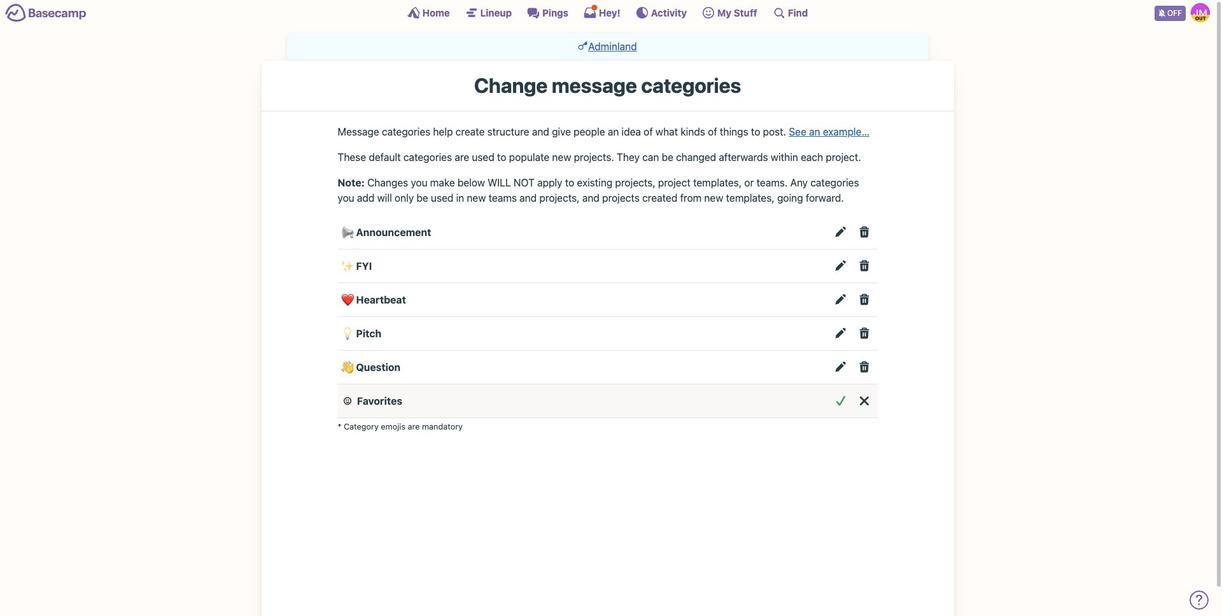 Task type: locate. For each thing, give the bounding box(es) containing it.
None text field
[[341, 393, 354, 409]]

jer mill image
[[1191, 3, 1210, 22]]

switch accounts image
[[5, 3, 87, 23]]



Task type: vqa. For each thing, say whether or not it's contained in the screenshot.
November's Sat
no



Task type: describe. For each thing, give the bounding box(es) containing it.
keyboard shortcut: ⌘ + / image
[[773, 6, 785, 19]]

Name it… text field
[[357, 393, 479, 409]]

main element
[[0, 0, 1215, 25]]



